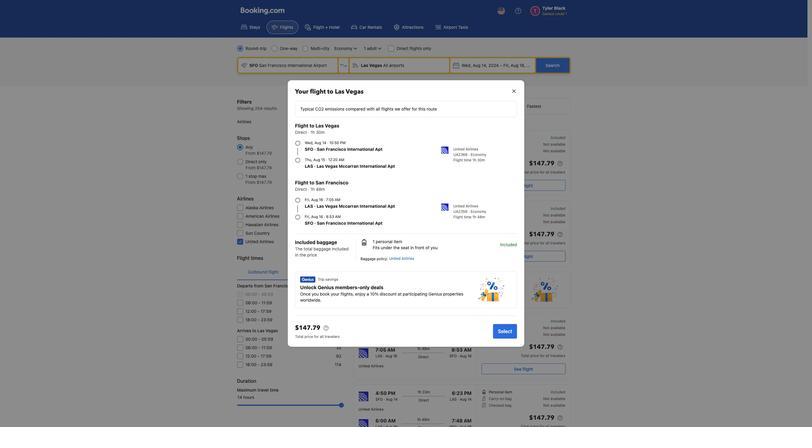 Task type: vqa. For each thing, say whether or not it's contained in the screenshot.
Total in the "Your flight to Las Vegas" "dialog"
yes



Task type: describe. For each thing, give the bounding box(es) containing it.
1 horizontal spatial at
[[456, 292, 460, 297]]

select button
[[493, 325, 517, 339]]

1 see flight button from the top
[[482, 180, 566, 191]]

16 inside the 8:53 am sfo . aug 16
[[468, 354, 472, 359]]

1h inside flight to las vegas direct · 1h 30m
[[311, 130, 315, 135]]

reset all button
[[325, 98, 341, 106]]

to for flight to las vegas direct · 1h 30m
[[310, 123, 315, 129]]

1 horizontal spatial 10:50
[[376, 207, 389, 213]]

all inside button
[[337, 99, 341, 104]]

1 personal item fits under the seat in front of you
[[373, 239, 438, 251]]

00:00 - 05:59 for to
[[246, 337, 273, 342]]

2 personal item from the top
[[489, 390, 512, 395]]

$147.79 inside 'direct only from $147.79'
[[257, 165, 272, 171]]

12:00 for arrives
[[246, 354, 257, 359]]

14 inside 4:50 pm sfo . aug 14
[[394, 398, 398, 402]]

members- inside unlock genius members-only deals once you book your flights, enjoy a 10% discount at participating genius properties worldwide.
[[335, 285, 360, 291]]

1 18:00 - 23:59 from the top
[[246, 318, 273, 323]]

fri, aug 16 · 8:53 am sfo · san francisco international apt
[[305, 215, 383, 226]]

48m inside united airlines ua2356 · economy flight time 1h 48m
[[478, 215, 485, 220]]

your flight to las vegas dialog
[[281, 73, 532, 355]]

4 not from the top
[[544, 220, 550, 225]]

your inside your flight to las vegas dialog
[[331, 292, 340, 297]]

united airlines down sun country
[[246, 239, 274, 245]]

international inside thu, aug 15 · 12:20 am las · las vegas mccarran international apt
[[360, 164, 387, 169]]

am for 7:05 am las . aug 16
[[388, 348, 395, 353]]

- for 92
[[258, 354, 260, 359]]

mccarran for thu, aug 15 · 12:20 am las · las vegas mccarran international apt
[[339, 164, 359, 169]]

am for 12:20 am las . aug 15
[[464, 207, 472, 213]]

pm for 6:23 pm las . aug 14
[[464, 391, 472, 397]]

las inside flight to las vegas direct · 1h 30m
[[316, 123, 324, 129]]

flight + hotel
[[313, 25, 340, 30]]

one-
[[280, 46, 290, 51]]

las right arrives in the left of the page
[[258, 329, 265, 334]]

8 not from the top
[[544, 404, 550, 408]]

0 vertical spatial economy
[[335, 46, 353, 51]]

outbound flight
[[248, 270, 279, 275]]

0 horizontal spatial airport
[[320, 284, 334, 289]]

7:05 am
[[376, 164, 395, 169]]

typical co2 emissions compared with all flights we offer for this route
[[300, 106, 437, 112]]

las for 6:00 am
[[376, 242, 383, 246]]

international inside fri, aug 16 · 7:05 am las · las vegas mccarran international apt
[[360, 204, 387, 209]]

aug 15
[[460, 143, 472, 147]]

2 checked from the top
[[489, 404, 504, 408]]

travelers for "select" button
[[325, 335, 340, 340]]

attractions link
[[389, 21, 429, 34]]

fastest
[[527, 104, 542, 109]]

am for 7:48 am
[[464, 419, 472, 424]]

with
[[367, 106, 375, 112]]

airlines inside united airlines ua2356 · economy flight time 1h 48m
[[466, 204, 479, 209]]

$147.79 inside "any from $147.79"
[[257, 151, 272, 156]]

car rentals link
[[346, 21, 387, 34]]

for for 1st see flight button from the top
[[540, 170, 545, 175]]

4 not available from the top
[[544, 220, 566, 225]]

1h 48m for 7:05 am
[[417, 347, 430, 352]]

1 vertical spatial baggage
[[314, 247, 331, 252]]

14 inside 6:23 pm las . aug 14
[[468, 398, 472, 402]]

4:50
[[376, 391, 387, 397]]

trip
[[260, 46, 267, 51]]

sfo inside the 8:53 am sfo . aug 16
[[450, 354, 457, 359]]

return flight
[[303, 270, 327, 275]]

- for 16
[[258, 337, 260, 342]]

deals inside your flight to las vegas dialog
[[371, 285, 384, 291]]

you inside 1 personal item fits under the seat in front of you
[[431, 245, 438, 251]]

32
[[336, 346, 341, 351]]

in inside 1 personal item fits under the seat in front of you
[[411, 245, 414, 251]]

from inside 'direct only from $147.79'
[[246, 165, 256, 171]]

flight inside united airlines ua2366 · economy flight time 1h 30m
[[454, 158, 463, 163]]

wed, aug 14 · 10:50 pm sfo · san francisco international apt
[[305, 141, 383, 152]]

8:53 inside fri, aug 16 · 8:53 am sfo · san francisco international apt
[[326, 215, 334, 219]]

economy for flight to san francisco
[[471, 210, 487, 214]]

las for 7:05 am
[[376, 354, 383, 359]]

thu, aug 15 · 12:20 am las · las vegas mccarran international apt
[[305, 158, 395, 169]]

sun
[[246, 231, 253, 236]]

1 for 1 personal item fits under the seat in front of you
[[373, 239, 375, 245]]

stop
[[249, 174, 257, 179]]

all for second see flight button
[[546, 241, 550, 246]]

1 horizontal spatial once
[[359, 292, 369, 297]]

in inside included baggage the total baggage included in the price
[[295, 253, 299, 258]]

price for second see flight button
[[530, 241, 539, 246]]

00:00 for departs
[[246, 292, 257, 297]]

flight inside united airlines ua2356 · economy flight time 1h 48m
[[454, 215, 463, 220]]

international inside wed, aug 14 · 10:50 pm sfo · san francisco international apt
[[347, 147, 374, 152]]

vegas inside flight to las vegas direct · 1h 30m
[[325, 123, 339, 129]]

at inside unlock genius members-only deals once you book your flights, enjoy a 10% discount at participating genius properties worldwide.
[[398, 292, 402, 297]]

114 for american airlines
[[335, 214, 341, 219]]

airlines inside baggage policy: united airlines
[[402, 257, 414, 261]]

trip
[[318, 278, 325, 282]]

departs
[[237, 284, 253, 289]]

apt inside fri, aug 16 · 8:53 am sfo · san francisco international apt
[[375, 221, 383, 226]]

· inside flight to las vegas direct · 1h 30m
[[308, 130, 309, 135]]

aug inside thu, aug 15 · 12:20 am las · las vegas mccarran international apt
[[314, 158, 320, 162]]

1 not available from the top
[[544, 142, 566, 147]]

trip savings
[[318, 278, 339, 282]]

10% inside unlock genius members-only deals once you book your flights, enjoy a 10% discount at participating genius properties worldwide.
[[370, 292, 379, 297]]

from inside "any from $147.79"
[[246, 151, 256, 156]]

· inside united airlines ua2366 · economy flight time 1h 30m
[[469, 153, 470, 157]]

the inside 1 personal item fits under the seat in front of you
[[394, 245, 400, 251]]

1 horizontal spatial you
[[370, 292, 377, 297]]

co2
[[315, 106, 324, 112]]

pm for 4:50 pm sfo . aug 14
[[388, 391, 396, 397]]

1 horizontal spatial enjoy
[[414, 292, 424, 297]]

times
[[251, 256, 263, 261]]

unlock genius members-only deals once you book your flights, enjoy a 10% discount at participating genius properties worldwide. inside your flight to las vegas dialog
[[300, 285, 464, 303]]

0 vertical spatial 15
[[468, 143, 472, 147]]

4:50 pm sfo . aug 14
[[376, 391, 398, 402]]

1 see from the top
[[514, 183, 522, 188]]

aug inside the 8:53 am sfo . aug 16
[[460, 354, 467, 359]]

we
[[395, 106, 400, 112]]

. for 4:50
[[384, 397, 385, 401]]

this
[[419, 106, 426, 112]]

14 inside wed, aug 14 · 10:50 pm sfo · san francisco international apt
[[322, 141, 326, 145]]

3 see flight button from the top
[[482, 364, 566, 375]]

carry- inside included carry-on bag
[[489, 326, 500, 331]]

flights
[[280, 25, 293, 30]]

flight for flight + hotel
[[313, 25, 324, 30]]

6 not available from the top
[[544, 397, 566, 402]]

· inside united airlines ua2356 · economy flight time 1h 48m
[[469, 210, 470, 214]]

las up "reset all"
[[335, 88, 345, 96]]

2
[[339, 222, 341, 228]]

las inside thu, aug 15 · 12:20 am las · las vegas mccarran international apt
[[317, 164, 324, 169]]

reset all
[[325, 99, 341, 104]]

flight times
[[237, 256, 263, 261]]

vegas up compared
[[346, 88, 364, 96]]

round-
[[246, 46, 260, 51]]

aug inside 6:23 pm las . aug 14
[[460, 398, 467, 402]]

6 not from the top
[[544, 333, 550, 337]]

included inside included baggage the total baggage included in the price
[[295, 240, 316, 245]]

1 horizontal spatial unlock
[[359, 286, 375, 291]]

attractions
[[402, 25, 424, 30]]

seat
[[401, 245, 409, 251]]

airlines up american airlines
[[260, 205, 274, 211]]

your
[[295, 88, 309, 96]]

reset for reset all
[[325, 99, 336, 104]]

$147.79 region inside your flight to las vegas dialog
[[295, 324, 489, 335]]

. for 7:05
[[384, 353, 385, 358]]

flight to san francisco direct · 1h 48m
[[295, 180, 349, 192]]

1h 48m for 6:00 am
[[417, 418, 430, 423]]

not available checked bag
[[489, 326, 566, 337]]

1 horizontal spatial discount
[[438, 292, 455, 297]]

once inside your flight to las vegas dialog
[[300, 292, 311, 297]]

bag inside included carry-on bag
[[506, 326, 512, 331]]

15 inside "12:20 am las . aug 15"
[[468, 214, 472, 218]]

francisco down outbound flight button
[[273, 284, 293, 289]]

1 horizontal spatial flights
[[410, 46, 422, 51]]

8:53 inside the 8:53 am sfo . aug 16
[[452, 348, 463, 353]]

airlines up 7:05 am
[[371, 153, 384, 157]]

15 inside thu, aug 15 · 12:20 am las · las vegas mccarran international apt
[[321, 158, 325, 162]]

airlines up 6:00 am
[[371, 408, 384, 412]]

total for "select" button
[[295, 335, 304, 340]]

2 06:00 - 11:59 from the top
[[246, 346, 272, 351]]

airlines down country
[[260, 239, 274, 245]]

mccarran for fri, aug 16 · 7:05 am las · las vegas mccarran international apt
[[339, 204, 359, 209]]

3 not from the top
[[544, 213, 550, 218]]

airlines inside united airlines ua2366 · economy flight time 1h 30m
[[466, 147, 479, 152]]

total
[[304, 247, 313, 252]]

118
[[335, 309, 341, 314]]

hours
[[244, 395, 255, 401]]

fri, aug 16 · 7:05 am las · las vegas mccarran international apt
[[305, 198, 395, 209]]

am inside thu, aug 15 · 12:20 am las · las vegas mccarran international apt
[[339, 158, 345, 162]]

1 horizontal spatial deals
[[429, 286, 442, 291]]

253
[[334, 205, 341, 211]]

7:48 am
[[452, 419, 472, 424]]

fastest button
[[498, 99, 571, 114]]

multi-
[[311, 46, 323, 51]]

1 available from the top
[[551, 142, 566, 147]]

compared
[[346, 106, 366, 112]]

thu,
[[305, 158, 313, 162]]

baggage policy: united airlines
[[361, 257, 414, 262]]

max
[[258, 174, 267, 179]]

1 horizontal spatial your
[[389, 292, 398, 297]]

3 not available from the top
[[544, 213, 566, 218]]

. for 8:53
[[458, 353, 459, 358]]

bag inside not available checked bag
[[505, 333, 512, 337]]

2 11:59 from the top
[[262, 346, 272, 351]]

airport taxis
[[444, 25, 468, 30]]

6 available from the top
[[551, 333, 566, 337]]

direct inside flight to las vegas direct · 1h 30m
[[295, 130, 307, 135]]

00:00 - 05:59 for from
[[246, 292, 273, 297]]

on inside included carry-on bag
[[500, 326, 505, 331]]

apt inside fri, aug 16 · 7:05 am las · las vegas mccarran international apt
[[388, 204, 395, 209]]

select
[[498, 329, 512, 335]]

your flight to las vegas
[[295, 88, 364, 96]]

flight inside button
[[317, 270, 327, 275]]

vegas inside thu, aug 15 · 12:20 am las · las vegas mccarran international apt
[[325, 164, 338, 169]]

all for "select" button
[[320, 335, 324, 340]]

- for 0
[[258, 292, 260, 297]]

direct only from $147.79
[[246, 159, 272, 171]]

sfo inside 4:50 pm sfo . aug 14
[[376, 398, 383, 402]]

price for 1st see flight button from the bottom
[[530, 354, 539, 359]]

2 not from the top
[[544, 149, 550, 154]]

reset button
[[330, 195, 341, 201]]

best button
[[354, 99, 426, 114]]

stops
[[237, 136, 250, 141]]

12:00 for departs
[[246, 309, 257, 314]]

- for 118
[[258, 309, 260, 314]]

economy for flight to las vegas
[[471, 153, 487, 157]]

search button
[[536, 58, 570, 73]]

international inside fri, aug 16 · 8:53 am sfo · san francisco international apt
[[347, 221, 374, 226]]

48m inside flight to san francisco direct · 1h 48m
[[316, 187, 325, 192]]

ua2366
[[454, 153, 468, 157]]

1 18:00 from the top
[[246, 318, 257, 323]]

1 personal from the top
[[489, 319, 504, 324]]

7 available from the top
[[551, 397, 566, 402]]

outbound flight button
[[237, 265, 289, 280]]

airlines down american airlines
[[264, 222, 279, 228]]

1h inside united airlines ua2366 · economy flight time 1h 30m
[[473, 158, 477, 163]]

92
[[336, 354, 341, 359]]

from inside 1 stop max from $147.79
[[246, 180, 256, 185]]

pm inside wed, aug 14 · 10:50 pm sfo · san francisco international apt
[[340, 141, 346, 145]]

apt inside thu, aug 15 · 12:20 am las · las vegas mccarran international apt
[[388, 164, 395, 169]]

. for 6:00
[[384, 240, 385, 245]]

flight inside button
[[269, 270, 279, 275]]

17:59 for san
[[261, 309, 272, 314]]

8:53 am sfo . aug 16
[[450, 348, 472, 359]]

showing 254 results
[[237, 106, 277, 111]]

1 horizontal spatial members-
[[394, 286, 418, 291]]

114 for 18:00 - 23:59
[[335, 363, 341, 368]]

city
[[323, 46, 330, 51]]

$147.79 inside 1 stop max from $147.79
[[257, 180, 272, 185]]

am inside fri, aug 16 · 7:05 am las · las vegas mccarran international apt
[[335, 198, 341, 202]]

0 vertical spatial baggage
[[317, 240, 337, 245]]

maximum travel time 14 hours
[[237, 388, 279, 401]]

6:23 pm las . aug 14
[[450, 391, 472, 402]]

1 06:00 from the top
[[246, 301, 257, 306]]

not inside not available checked bag
[[544, 326, 550, 331]]

+
[[325, 25, 328, 30]]

aug inside 4:50 pm sfo . aug 14
[[386, 398, 393, 402]]

hawaiian
[[246, 222, 263, 228]]

3 available from the top
[[551, 213, 566, 218]]

airlines up "alaska" at the left of the page
[[237, 196, 254, 202]]

return flight button
[[289, 265, 341, 280]]

time inside maximum travel time 14 hours
[[270, 388, 279, 393]]

offer
[[402, 106, 411, 112]]

for for second see flight button
[[540, 241, 545, 246]]

results
[[264, 106, 277, 111]]

total price for all travelers for "select" button
[[295, 335, 340, 340]]

arrives to las vegas
[[237, 329, 278, 334]]

checked bag
[[489, 404, 512, 408]]

included baggage the total baggage included in the price
[[295, 240, 349, 258]]

flights link
[[267, 21, 299, 34]]

1 horizontal spatial properties
[[502, 292, 522, 297]]

united airlines image
[[441, 204, 449, 211]]

5 not available from the top
[[544, 333, 566, 337]]

7:05 for 7:05 am las . aug 16
[[376, 348, 386, 353]]

aug inside 7:05 am las . aug 16
[[386, 354, 392, 359]]

7 not available from the top
[[544, 404, 566, 408]]

participating inside your flight to las vegas dialog
[[403, 292, 428, 297]]

12:20 inside thu, aug 15 · 12:20 am las · las vegas mccarran international apt
[[328, 158, 338, 162]]

1 horizontal spatial participating
[[461, 292, 486, 297]]

rentals
[[368, 25, 382, 30]]



Task type: locate. For each thing, give the bounding box(es) containing it.
available inside not available checked bag
[[551, 326, 566, 331]]

1 vertical spatial time
[[464, 215, 472, 220]]

united airlines up personal
[[359, 224, 384, 228]]

aug inside fri, aug 16 · 7:05 am las · las vegas mccarran international apt
[[311, 198, 318, 202]]

to right arrives in the left of the page
[[252, 329, 257, 334]]

francisco down 253
[[326, 221, 346, 226]]

0 vertical spatial 11:59
[[262, 301, 272, 306]]

deals
[[371, 285, 384, 291], [429, 286, 442, 291]]

0 vertical spatial 17:59
[[261, 309, 272, 314]]

12:00 - 17:59 down arrives to las vegas
[[246, 354, 272, 359]]

. for 6:23
[[458, 397, 459, 401]]

1 horizontal spatial a
[[425, 292, 428, 297]]

one-way
[[280, 46, 298, 51]]

am inside 7:05 am las . aug 16
[[388, 348, 395, 353]]

1 fri, from the top
[[305, 198, 310, 202]]

vegas down 577 at the left of the page
[[325, 164, 338, 169]]

1 vertical spatial 06:00 - 11:59
[[246, 346, 272, 351]]

00:00 down departs
[[246, 292, 257, 297]]

3 see from the top
[[514, 367, 522, 372]]

00:00 - 05:59 down the from on the bottom left of the page
[[246, 292, 273, 297]]

airlines down seat at the bottom of page
[[402, 257, 414, 261]]

am for 6:00 am
[[388, 419, 396, 424]]

3 from from the top
[[246, 180, 256, 185]]

aug inside "12:20 am las . aug 15"
[[460, 214, 467, 218]]

aug inside fri, aug 16 · 8:53 am sfo · san francisco international apt
[[311, 215, 318, 219]]

7:48
[[452, 419, 463, 424]]

12:00 - 17:59 for from
[[246, 309, 272, 314]]

577
[[334, 145, 341, 150]]

2 available from the top
[[551, 149, 566, 154]]

2 05:59 from the top
[[262, 337, 273, 342]]

flight for flight times
[[237, 256, 250, 261]]

2 horizontal spatial 1
[[373, 239, 375, 245]]

15
[[468, 143, 472, 147], [321, 158, 325, 162], [468, 214, 472, 218]]

1 not from the top
[[544, 142, 550, 147]]

included carry-on bag
[[489, 319, 566, 331]]

showing
[[237, 106, 254, 111]]

united airlines up 6:00 am
[[359, 408, 384, 412]]

7:05 inside fri, aug 16 · 7:05 am las · las vegas mccarran international apt
[[326, 198, 334, 202]]

15 right ua2356
[[468, 214, 472, 218]]

under
[[381, 245, 392, 251]]

11:59 down arrives to las vegas
[[262, 346, 272, 351]]

16
[[319, 198, 323, 202], [319, 215, 323, 219], [393, 242, 397, 246], [337, 337, 341, 342], [393, 354, 397, 359], [468, 354, 472, 359]]

3 see flight from the top
[[514, 367, 533, 372]]

francisco inside wed, aug 14 · 10:50 pm sfo · san francisco international apt
[[326, 147, 346, 152]]

fri, inside fri, aug 16 · 8:53 am sfo · san francisco international apt
[[305, 215, 310, 219]]

time for flight to las vegas
[[464, 158, 472, 163]]

pm
[[340, 141, 346, 145], [390, 207, 398, 213], [388, 391, 396, 397], [464, 391, 472, 397]]

personal item up carry-on bag
[[489, 390, 512, 395]]

baggage up included
[[317, 240, 337, 245]]

1 12:00 - 17:59 from the top
[[246, 309, 272, 314]]

. inside 6:23 pm las . aug 14
[[458, 397, 459, 401]]

1 vertical spatial mccarran
[[339, 204, 359, 209]]

way
[[290, 46, 298, 51]]

san inside fri, aug 16 · 8:53 am sfo · san francisco international apt
[[317, 221, 325, 226]]

properties
[[443, 292, 464, 297], [502, 292, 522, 297]]

time inside united airlines ua2366 · economy flight time 1h 30m
[[464, 158, 472, 163]]

2 carry- from the top
[[489, 397, 500, 402]]

1 6:00 from the top
[[376, 235, 387, 240]]

united airlines ua2356 · economy flight time 1h 48m
[[454, 204, 487, 220]]

time for flight to san francisco
[[464, 215, 472, 220]]

am for 6:00 am las . aug 16
[[388, 235, 396, 240]]

flight for flight to las vegas direct · 1h 30m
[[295, 123, 309, 129]]

las left 253
[[317, 204, 324, 209]]

00:00
[[246, 292, 257, 297], [246, 337, 257, 342]]

1 vertical spatial 114
[[335, 363, 341, 368]]

unlock down baggage
[[359, 286, 375, 291]]

las for 6:23 pm
[[450, 398, 457, 402]]

hawaiian airlines
[[246, 222, 279, 228]]

2 6:00 from the top
[[376, 419, 387, 424]]

1 personal item from the top
[[489, 319, 512, 324]]

a inside dialog
[[367, 292, 369, 297]]

1 vertical spatial item
[[505, 319, 512, 324]]

1 vertical spatial on
[[500, 397, 505, 402]]

vegas down reset button
[[325, 204, 338, 209]]

reset up "emissions"
[[325, 99, 336, 104]]

1h 48m
[[417, 347, 430, 352], [417, 418, 430, 423]]

tab list for unlock genius members-only deals
[[354, 99, 571, 115]]

time
[[464, 158, 472, 163], [464, 215, 472, 220], [270, 388, 279, 393]]

1 inside 1 personal item fits under the seat in front of you
[[373, 239, 375, 245]]

flight down ua2356
[[454, 215, 463, 220]]

1h inside flight to san francisco direct · 1h 48m
[[311, 187, 315, 192]]

front
[[415, 245, 425, 251]]

12:20 inside "12:20 am las . aug 15"
[[450, 207, 463, 213]]

sfo inside wed, aug 14 · 10:50 pm sfo · san francisco international apt
[[305, 147, 314, 152]]

airport left taxis
[[444, 25, 457, 30]]

8:53
[[326, 215, 334, 219], [452, 348, 463, 353]]

flight left +
[[313, 25, 324, 30]]

2 vertical spatial 7:05
[[376, 348, 386, 353]]

total for 1st see flight button from the bottom
[[521, 354, 529, 359]]

las inside fri, aug 16 · 7:05 am las · las vegas mccarran international apt
[[317, 204, 324, 209]]

tab list containing outbound flight
[[237, 265, 341, 281]]

0 vertical spatial the
[[394, 245, 400, 251]]

12:00 up duration
[[246, 354, 257, 359]]

flight + hotel link
[[300, 21, 345, 34]]

1 vertical spatial 10:50
[[376, 207, 389, 213]]

flights,
[[341, 292, 354, 297], [399, 292, 413, 297]]

price for 1st see flight button from the top
[[530, 170, 539, 175]]

1 carry- from the top
[[489, 326, 500, 331]]

17:59 for las
[[261, 354, 272, 359]]

7:05 for 7:05 am
[[376, 164, 386, 169]]

0 vertical spatial 23:59
[[261, 318, 273, 323]]

2 17:59 from the top
[[261, 354, 272, 359]]

1 vertical spatial 7:05
[[326, 198, 334, 202]]

4 available from the top
[[551, 220, 566, 225]]

14 up '7:48 am'
[[468, 398, 472, 402]]

5 not from the top
[[544, 326, 550, 331]]

0 vertical spatial 8:53
[[326, 215, 334, 219]]

1 vertical spatial in
[[295, 253, 299, 258]]

0 vertical spatial tab list
[[354, 99, 571, 115]]

1 horizontal spatial in
[[411, 245, 414, 251]]

arrives
[[237, 329, 251, 334]]

book
[[320, 292, 330, 297], [379, 292, 388, 297]]

you
[[431, 245, 438, 251], [312, 292, 319, 297], [370, 292, 377, 297]]

06:00 - 11:59 down arrives to las vegas
[[246, 346, 272, 351]]

las inside thu, aug 15 · 12:20 am las · las vegas mccarran international apt
[[305, 164, 313, 169]]

economy down aug 15
[[471, 153, 487, 157]]

12:00 - 17:59
[[246, 309, 272, 314], [246, 354, 272, 359]]

united airlines down 7:05 am las . aug 16
[[359, 364, 384, 369]]

1 05:59 from the top
[[262, 292, 273, 297]]

stays link
[[236, 21, 265, 34]]

personal up carry-on bag
[[489, 390, 504, 395]]

14 up 6:00 am
[[394, 398, 398, 402]]

. inside "12:20 am las . aug 15"
[[458, 213, 459, 217]]

2 horizontal spatial you
[[431, 245, 438, 251]]

from
[[254, 284, 264, 289]]

7 not from the top
[[544, 397, 550, 402]]

travelers inside your flight to las vegas dialog
[[325, 335, 340, 340]]

6:00 for 6:00 am las . aug 16
[[376, 235, 387, 240]]

search
[[546, 63, 560, 68]]

0 vertical spatial 1h 48m
[[417, 347, 430, 352]]

2 see flight button from the top
[[482, 251, 566, 262]]

0 vertical spatial checked
[[489, 333, 504, 337]]

0 horizontal spatial 8:53
[[326, 215, 334, 219]]

of
[[426, 245, 430, 251]]

travelers
[[551, 170, 566, 175], [551, 241, 566, 246], [325, 335, 340, 340], [551, 354, 566, 359]]

1 vertical spatial see flight
[[514, 254, 533, 259]]

las inside 6:00 am las . aug 16
[[376, 242, 383, 246]]

mccarran up fri, aug 16 · 8:53 am sfo · san francisco international apt
[[339, 204, 359, 209]]

airlines up 6:00 am las . aug 16
[[371, 224, 384, 228]]

1 vertical spatial 1h 48m
[[417, 418, 430, 423]]

travelers for second see flight button
[[551, 241, 566, 246]]

0 vertical spatial from
[[246, 151, 256, 156]]

6:00 down 4:50 pm sfo . aug 14
[[376, 419, 387, 424]]

1 left stop
[[246, 174, 248, 179]]

1 vertical spatial 12:00
[[246, 354, 257, 359]]

maximum
[[237, 388, 257, 393]]

best
[[382, 104, 391, 109]]

las inside fri, aug 16 · 7:05 am las · las vegas mccarran international apt
[[305, 204, 313, 209]]

flight for flight to san francisco direct · 1h 48m
[[295, 180, 309, 186]]

fri, for sfo
[[305, 215, 310, 219]]

once right '0'
[[359, 292, 369, 297]]

05:59 for las
[[262, 337, 273, 342]]

total inside your flight to las vegas dialog
[[295, 335, 304, 340]]

30m inside united airlines ua2366 · economy flight time 1h 30m
[[478, 158, 485, 163]]

savings
[[326, 278, 339, 282]]

2 vertical spatial see flight
[[514, 367, 533, 372]]

00:00 for arrives
[[246, 337, 257, 342]]

item up seat at the bottom of page
[[394, 239, 402, 245]]

0 horizontal spatial in
[[295, 253, 299, 258]]

las for 12:20 am
[[450, 214, 457, 218]]

00:00 down arrives to las vegas
[[246, 337, 257, 342]]

stays
[[250, 25, 260, 30]]

1 vertical spatial fri,
[[305, 215, 310, 219]]

see
[[514, 183, 522, 188], [514, 254, 522, 259], [514, 367, 522, 372]]

unlock down 'return'
[[300, 285, 317, 291]]

0 horizontal spatial 1
[[246, 174, 248, 179]]

francisco up 49 at the top of page
[[326, 147, 346, 152]]

10:50 inside wed, aug 14 · 10:50 pm sfo · san francisco international apt
[[330, 141, 339, 145]]

to up wed,
[[310, 123, 315, 129]]

2 vertical spatial see flight button
[[482, 364, 566, 375]]

all for 1st see flight button from the top
[[546, 170, 550, 175]]

0 vertical spatial time
[[464, 158, 472, 163]]

14 inside maximum travel time 14 hours
[[237, 395, 242, 401]]

1 vertical spatial economy
[[471, 153, 487, 157]]

tab list
[[354, 99, 571, 115], [237, 265, 341, 281]]

1 vertical spatial checked
[[489, 404, 504, 408]]

0 horizontal spatial enjoy
[[355, 292, 366, 297]]

car rentals
[[360, 25, 382, 30]]

0 vertical spatial fri,
[[305, 198, 310, 202]]

discount inside your flight to las vegas dialog
[[380, 292, 397, 297]]

flights inside your flight to las vegas dialog
[[382, 106, 394, 112]]

1 1h 48m from the top
[[417, 347, 430, 352]]

united airlines ua2366 · economy flight time 1h 30m
[[454, 147, 487, 163]]

06:00 down departs
[[246, 301, 257, 306]]

1 vertical spatial 23:59
[[261, 363, 273, 368]]

airport taxis link
[[430, 21, 474, 34]]

genius image
[[300, 277, 316, 283], [300, 277, 316, 283], [478, 278, 505, 303], [532, 279, 558, 303]]

15 right thu,
[[321, 158, 325, 162]]

airlines down showing
[[237, 119, 252, 124]]

0 vertical spatial 00:00
[[246, 292, 257, 297]]

2 00:00 from the top
[[246, 337, 257, 342]]

united airlines link
[[389, 257, 414, 261]]

0 vertical spatial 6:00
[[376, 235, 387, 240]]

any from $147.79
[[246, 145, 272, 156]]

33m
[[423, 390, 430, 395]]

only
[[423, 46, 431, 51], [259, 159, 267, 164], [360, 285, 370, 291], [418, 286, 428, 291]]

flight down ua2366
[[454, 158, 463, 163]]

francisco inside flight to san francisco direct · 1h 48m
[[326, 180, 349, 186]]

1 horizontal spatial 10%
[[429, 292, 437, 297]]

pm inside 6:23 pm las . aug 14
[[464, 391, 472, 397]]

united inside united airlines ua2356 · economy flight time 1h 48m
[[454, 204, 465, 209]]

14 left 577 at the left of the page
[[322, 141, 326, 145]]

0 vertical spatial 00:00 - 05:59
[[246, 292, 273, 297]]

2 12:00 from the top
[[246, 354, 257, 359]]

1 114 from the top
[[335, 214, 341, 219]]

item up select
[[505, 319, 512, 324]]

1 12:00 from the top
[[246, 309, 257, 314]]

6:00 for 6:00 am
[[376, 419, 387, 424]]

from down stop
[[246, 180, 256, 185]]

2 vertical spatial 1
[[373, 239, 375, 245]]

personal up select
[[489, 319, 504, 324]]

1 vertical spatial personal item
[[489, 390, 512, 395]]

am for 7:05 am
[[388, 164, 395, 169]]

in right seat at the bottom of page
[[411, 245, 414, 251]]

2 12:00 - 17:59 from the top
[[246, 354, 272, 359]]

1 horizontal spatial 30m
[[478, 158, 485, 163]]

enjoy inside your flight to las vegas dialog
[[355, 292, 366, 297]]

francisco up reset button
[[326, 180, 349, 186]]

18:00 - 23:59 up arrives to las vegas
[[246, 318, 273, 323]]

1 vertical spatial 18:00
[[246, 363, 257, 368]]

1 vertical spatial see
[[514, 254, 522, 259]]

6:00 up 'fits'
[[376, 235, 387, 240]]

any
[[246, 145, 253, 150]]

2 18:00 from the top
[[246, 363, 257, 368]]

fri, for las
[[305, 198, 310, 202]]

1 vertical spatial 00:00 - 05:59
[[246, 337, 273, 342]]

total price for all travelers for second see flight button
[[521, 241, 566, 246]]

1 vertical spatial 1
[[340, 231, 341, 236]]

06:00 down arrives to las vegas
[[246, 346, 257, 351]]

to down thu,
[[310, 180, 315, 186]]

las left 49 at the top of page
[[317, 164, 324, 169]]

0 vertical spatial item
[[394, 239, 402, 245]]

0 vertical spatial 06:00
[[246, 301, 257, 306]]

1 vertical spatial airport
[[320, 284, 334, 289]]

to for flight to san francisco direct · 1h 48m
[[310, 180, 315, 186]]

economy right city
[[335, 46, 353, 51]]

2 fri, from the top
[[305, 215, 310, 219]]

1 horizontal spatial book
[[379, 292, 388, 297]]

. for 12:20
[[458, 213, 459, 217]]

. inside 4:50 pm sfo . aug 14
[[384, 397, 385, 401]]

1 up 'fits'
[[373, 239, 375, 245]]

8 available from the top
[[551, 404, 566, 408]]

1 for 1
[[340, 231, 341, 236]]

1 vertical spatial 05:59
[[262, 337, 273, 342]]

2 00:00 - 05:59 from the top
[[246, 337, 273, 342]]

travelers for 1st see flight button from the top
[[551, 170, 566, 175]]

114 down 92
[[335, 363, 341, 368]]

filters
[[237, 99, 252, 105]]

12:20 down 577 at the left of the page
[[328, 158, 338, 162]]

flight down thu,
[[295, 180, 309, 186]]

0 horizontal spatial flights,
[[341, 292, 354, 297]]

travelers for 1st see flight button from the bottom
[[551, 354, 566, 359]]

time inside united airlines ua2356 · economy flight time 1h 48m
[[464, 215, 472, 220]]

2 personal from the top
[[489, 390, 504, 395]]

members- down united airlines link
[[394, 286, 418, 291]]

18:00 up duration
[[246, 363, 257, 368]]

flight to las vegas direct · 1h 30m
[[295, 123, 339, 135]]

2 see from the top
[[514, 254, 522, 259]]

outbound
[[248, 270, 267, 275]]

00:00 - 05:59 down arrives to las vegas
[[246, 337, 273, 342]]

1 06:00 - 11:59 from the top
[[246, 301, 272, 306]]

05:59 down arrives to las vegas
[[262, 337, 273, 342]]

airlines up ua2366
[[466, 147, 479, 152]]

hotel
[[329, 25, 340, 30]]

7:05 am las . aug 16
[[376, 348, 397, 359]]

114 down 253
[[335, 214, 341, 219]]

2 not available from the top
[[544, 149, 566, 154]]

0 horizontal spatial participating
[[403, 292, 428, 297]]

only inside 'direct only from $147.79'
[[259, 159, 267, 164]]

total price for all travelers for 1st see flight button from the top
[[521, 170, 566, 175]]

flights, inside your flight to las vegas dialog
[[341, 292, 354, 297]]

0 horizontal spatial book
[[320, 292, 330, 297]]

0 horizontal spatial 10:50
[[330, 141, 339, 145]]

11:59 down the from on the bottom left of the page
[[262, 301, 272, 306]]

you inside unlock genius members-only deals once you book your flights, enjoy a 10% discount at participating genius properties worldwide.
[[312, 292, 319, 297]]

all for 1st see flight button from the bottom
[[546, 354, 550, 359]]

12:00 - 17:59 for to
[[246, 354, 272, 359]]

10:50
[[330, 141, 339, 145], [376, 207, 389, 213]]

49
[[336, 159, 341, 164]]

included
[[551, 136, 566, 140], [551, 207, 566, 211], [295, 240, 316, 245], [500, 242, 517, 248], [551, 319, 566, 324], [551, 390, 566, 395]]

bag
[[506, 326, 512, 331], [505, 333, 512, 337], [506, 397, 512, 402], [505, 404, 512, 408]]

airlines up ua2356
[[466, 204, 479, 209]]

worldwide. inside your flight to las vegas dialog
[[300, 298, 322, 303]]

to up "reset all"
[[327, 88, 334, 96]]

7:05 inside 7:05 am las . aug 16
[[376, 348, 386, 353]]

book inside unlock genius members-only deals once you book your flights, enjoy a 10% discount at participating genius properties worldwide.
[[320, 292, 330, 297]]

for for 1st see flight button from the bottom
[[540, 354, 545, 359]]

0 vertical spatial 12:20
[[328, 158, 338, 162]]

direct inside flight to san francisco direct · 1h 48m
[[295, 187, 307, 192]]

18:00 - 23:59 up duration
[[246, 363, 273, 368]]

1 00:00 from the top
[[246, 292, 257, 297]]

1 horizontal spatial worldwide.
[[359, 298, 380, 303]]

checked inside not available checked bag
[[489, 333, 504, 337]]

0 vertical spatial 18:00 - 23:59
[[246, 318, 273, 323]]

1 vertical spatial tab list
[[237, 265, 341, 281]]

0 vertical spatial 12:00
[[246, 309, 257, 314]]

$147.79 region
[[482, 159, 566, 170], [482, 230, 566, 241], [295, 324, 489, 335], [482, 343, 566, 354], [482, 414, 566, 425]]

2 on from the top
[[500, 397, 505, 402]]

12:00 up arrives to las vegas
[[246, 309, 257, 314]]

for for "select" button
[[314, 335, 319, 340]]

0 horizontal spatial properties
[[443, 292, 464, 297]]

1 mccarran from the top
[[339, 164, 359, 169]]

1 vertical spatial 6:00
[[376, 419, 387, 424]]

tab list for 06:00 - 11:59
[[237, 265, 341, 281]]

united inside united airlines ua2366 · economy flight time 1h 30m
[[454, 147, 465, 152]]

23:59 up travel
[[261, 363, 273, 368]]

total for 1st see flight button from the top
[[521, 170, 529, 175]]

1 00:00 - 05:59 from the top
[[246, 292, 273, 297]]

2 see flight from the top
[[514, 254, 533, 259]]

12:00 - 17:59 up arrives to las vegas
[[246, 309, 272, 314]]

participating
[[403, 292, 428, 297], [461, 292, 486, 297]]

typical
[[300, 106, 314, 112]]

total for second see flight button
[[521, 241, 529, 246]]

alaska
[[246, 205, 258, 211]]

airlines up hawaiian airlines
[[265, 214, 280, 219]]

1 horizontal spatial 8:53
[[452, 348, 463, 353]]

united airlines
[[359, 153, 384, 157], [359, 224, 384, 228], [246, 239, 274, 245], [359, 364, 384, 369], [359, 408, 384, 412]]

united airlines up 7:05 am
[[359, 153, 384, 157]]

from down any at the left of the page
[[246, 151, 256, 156]]

$147.79 inside region
[[295, 324, 321, 333]]

included inside included carry-on bag
[[551, 319, 566, 324]]

total price for all travelers inside your flight to las vegas dialog
[[295, 335, 340, 340]]

am
[[339, 158, 345, 162], [388, 164, 395, 169], [335, 198, 341, 202], [464, 207, 472, 213], [335, 215, 341, 219], [388, 235, 396, 240], [388, 348, 395, 353], [464, 348, 472, 353], [388, 419, 396, 424], [464, 419, 472, 424]]

0 vertical spatial 7:05
[[376, 164, 386, 169]]

2 06:00 from the top
[[246, 346, 257, 351]]

am inside "12:20 am las . aug 15"
[[464, 207, 472, 213]]

unlock inside your flight to las vegas dialog
[[300, 285, 317, 291]]

1 horizontal spatial 1
[[340, 231, 341, 236]]

0 vertical spatial 05:59
[[262, 292, 273, 297]]

francisco inside fri, aug 16 · 8:53 am sfo · san francisco international apt
[[326, 221, 346, 226]]

16 inside 6:00 am las . aug 16
[[393, 242, 397, 246]]

wed,
[[305, 141, 314, 145]]

2 1h 48m from the top
[[417, 418, 430, 423]]

fri, inside fri, aug 16 · 7:05 am las · las vegas mccarran international apt
[[305, 198, 310, 202]]

14 left hours
[[237, 395, 242, 401]]

flight inside dialog
[[310, 88, 326, 96]]

0 horizontal spatial 10%
[[370, 292, 379, 297]]

mccarran down wed, aug 14 · 10:50 pm sfo · san francisco international apt
[[339, 164, 359, 169]]

item
[[394, 239, 402, 245], [505, 319, 512, 324], [505, 390, 512, 395]]

san inside flight to san francisco direct · 1h 48m
[[316, 180, 325, 186]]

30m inside flight to las vegas direct · 1h 30m
[[316, 130, 325, 135]]

2 from from the top
[[246, 165, 256, 171]]

1 horizontal spatial the
[[394, 245, 400, 251]]

2 23:59 from the top
[[261, 363, 273, 368]]

carry-on bag
[[489, 397, 512, 402]]

1 17:59 from the top
[[261, 309, 272, 314]]

0 horizontal spatial tab list
[[237, 265, 341, 281]]

san inside wed, aug 14 · 10:50 pm sfo · san francisco international apt
[[317, 147, 325, 152]]

1 vertical spatial 18:00 - 23:59
[[246, 363, 273, 368]]

mccarran inside thu, aug 15 · 12:20 am las · las vegas mccarran international apt
[[339, 164, 359, 169]]

12:20 am las . aug 15
[[450, 207, 472, 218]]

17:59 up arrives to las vegas
[[261, 309, 272, 314]]

booking.com logo image
[[241, 7, 284, 14], [241, 7, 284, 14]]

0 vertical spatial mccarran
[[339, 164, 359, 169]]

1 vertical spatial from
[[246, 165, 256, 171]]

1 see flight from the top
[[514, 183, 533, 188]]

- for 32
[[259, 346, 260, 351]]

2 18:00 - 23:59 from the top
[[246, 363, 273, 368]]

flights left we
[[382, 106, 394, 112]]

1 from from the top
[[246, 151, 256, 156]]

05:59 down the from on the bottom left of the page
[[262, 292, 273, 297]]

16 inside fri, aug 16 · 7:05 am las · las vegas mccarran international apt
[[319, 198, 323, 202]]

1 11:59 from the top
[[262, 301, 272, 306]]

am for 8:53 am sfo . aug 16
[[464, 348, 472, 353]]

reset for reset
[[330, 196, 341, 201]]

0 vertical spatial 30m
[[316, 130, 325, 135]]

1 for 1 stop max from $147.79
[[246, 174, 248, 179]]

1 vertical spatial reset
[[330, 196, 341, 201]]

baggage
[[361, 257, 376, 262]]

· inside flight to san francisco direct · 1h 48m
[[308, 187, 309, 192]]

total price for all travelers for 1st see flight button from the bottom
[[521, 354, 566, 359]]

airport
[[444, 25, 457, 30], [320, 284, 334, 289]]

the left seat at the bottom of page
[[394, 245, 400, 251]]

economy inside united airlines ua2356 · economy flight time 1h 48m
[[471, 210, 487, 214]]

all
[[337, 99, 341, 104], [376, 106, 380, 112], [546, 170, 550, 175], [546, 241, 550, 246], [320, 335, 324, 340], [546, 354, 550, 359]]

- for 114
[[258, 363, 260, 368]]

flights down attractions
[[410, 46, 422, 51]]

0 horizontal spatial unlock
[[300, 285, 317, 291]]

2 vertical spatial see
[[514, 367, 522, 372]]

1 vertical spatial 06:00
[[246, 346, 257, 351]]

12:20 right united airlines image
[[450, 207, 463, 213]]

5 available from the top
[[551, 326, 566, 331]]

flight
[[313, 25, 324, 30], [295, 123, 309, 129], [454, 158, 463, 163], [295, 180, 309, 186], [454, 215, 463, 220], [237, 256, 250, 261]]

aug inside wed, aug 14 · 10:50 pm sfo · san francisco international apt
[[315, 141, 321, 145]]

properties inside your flight to las vegas dialog
[[443, 292, 464, 297]]

0 vertical spatial 12:00 - 17:59
[[246, 309, 272, 314]]

1 checked from the top
[[489, 333, 504, 337]]

17:59 down arrives to las vegas
[[261, 354, 272, 359]]

to inside flight to las vegas direct · 1h 30m
[[310, 123, 315, 129]]

to for arrives to las vegas
[[252, 329, 257, 334]]

vegas right arrives in the left of the page
[[266, 329, 278, 334]]

price for "select" button
[[305, 335, 313, 340]]

mccarran
[[339, 164, 359, 169], [339, 204, 359, 209]]

1 horizontal spatial airport
[[444, 25, 457, 30]]

12:20
[[328, 158, 338, 162], [450, 207, 463, 213]]

1 horizontal spatial flights,
[[399, 292, 413, 297]]

personal
[[376, 239, 393, 245]]

pm for 10:50 pm
[[390, 207, 398, 213]]

route
[[427, 106, 437, 112]]

from up stop
[[246, 165, 256, 171]]

departs from san francisco international airport
[[237, 284, 334, 289]]

ua2356
[[454, 210, 468, 214]]

united airlines image
[[441, 147, 449, 154]]

las down co2
[[316, 123, 324, 129]]

the down the
[[300, 253, 306, 258]]

at
[[398, 292, 402, 297], [456, 292, 460, 297]]

enjoy
[[355, 292, 366, 297], [414, 292, 424, 297]]

23:59 up arrives to las vegas
[[261, 318, 273, 323]]

airlines down 7:05 am las . aug 16
[[371, 364, 384, 369]]

0 horizontal spatial at
[[398, 292, 402, 297]]

2 vertical spatial item
[[505, 390, 512, 395]]

country
[[254, 231, 270, 236]]

0 horizontal spatial your
[[331, 292, 340, 297]]

.
[[458, 213, 459, 217], [384, 240, 385, 245], [384, 353, 385, 358], [458, 353, 459, 358], [384, 397, 385, 401], [458, 397, 459, 401]]

0 horizontal spatial 12:20
[[328, 158, 338, 162]]

15 right united airlines icon
[[468, 143, 472, 147]]

06:00 - 11:59 down the from on the bottom left of the page
[[246, 301, 272, 306]]

2 vertical spatial 15
[[468, 214, 472, 218]]

reset
[[325, 99, 336, 104], [330, 196, 341, 201]]

fri,
[[305, 198, 310, 202], [305, 215, 310, 219]]

2 114 from the top
[[335, 363, 341, 368]]

0 vertical spatial airport
[[444, 25, 457, 30]]

the inside included baggage the total baggage included in the price
[[300, 253, 306, 258]]

1 on from the top
[[500, 326, 505, 331]]

2 mccarran from the top
[[339, 204, 359, 209]]

0 vertical spatial flights
[[410, 46, 422, 51]]

flight inside flight to san francisco direct · 1h 48m
[[295, 180, 309, 186]]

item up carry-on bag
[[505, 390, 512, 395]]

05:59 for san
[[262, 292, 273, 297]]

tab list containing best
[[354, 99, 571, 115]]

to inside flight to san francisco direct · 1h 48m
[[310, 180, 315, 186]]

am inside 6:00 am las . aug 16
[[388, 235, 396, 240]]

alaska airlines
[[246, 205, 274, 211]]

0 horizontal spatial members-
[[335, 285, 360, 291]]

once down departs from san francisco international airport
[[300, 292, 311, 297]]

united inside baggage policy: united airlines
[[389, 257, 401, 261]]

1 vertical spatial 15
[[321, 158, 325, 162]]

1 23:59 from the top
[[261, 318, 273, 323]]

time right travel
[[270, 388, 279, 393]]



